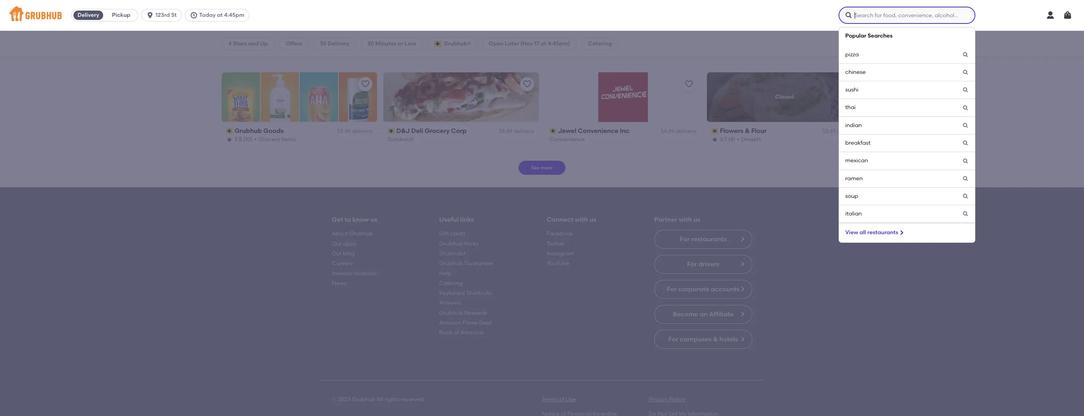 Task type: locate. For each thing, give the bounding box(es) containing it.
$3.49 delivery
[[337, 128, 373, 135], [823, 128, 858, 135]]

an
[[700, 311, 708, 318]]

2 horizontal spatial items
[[605, 48, 620, 54]]

0 vertical spatial • grocery items
[[578, 48, 620, 54]]

0 horizontal spatial • grocery items
[[255, 136, 296, 143]]

for left drivers
[[688, 261, 697, 268]]

with right connect in the bottom of the page
[[575, 216, 588, 223]]

amazon prime deal link
[[440, 320, 492, 326]]

youtube link
[[547, 260, 570, 267]]

subscription pass image
[[226, 40, 233, 45], [388, 40, 395, 45], [550, 128, 557, 134]]

searches
[[868, 32, 893, 39]]

grocery down goods
[[259, 136, 280, 143]]

2 list box from the left
[[839, 27, 976, 243]]

grocery down stars
[[226, 48, 248, 54]]

subscription pass image
[[550, 40, 557, 45], [226, 128, 233, 134], [388, 128, 395, 134], [712, 128, 719, 134]]

• grocery items for healthy
[[578, 48, 620, 54]]

save this restaurant button for grocery
[[521, 77, 535, 91]]

svg image inside 123rd st button
[[146, 11, 154, 19]]

30 minutes or less
[[368, 40, 417, 47]]

0 horizontal spatial restaurants
[[692, 236, 727, 243]]

grubhub+ down "grubhub perks" link
[[440, 250, 467, 257]]

at right 17
[[541, 40, 547, 47]]

of
[[454, 329, 459, 336], [560, 396, 565, 403]]

1 $3.49 delivery from the left
[[337, 128, 373, 135]]

• right (19) in the right top of the page
[[578, 48, 581, 54]]

0 vertical spatial catering
[[588, 40, 612, 47]]

restaurants right the all
[[868, 229, 899, 236]]

3 save this restaurant button from the left
[[682, 77, 697, 91]]

• grocery items
[[578, 48, 620, 54], [255, 136, 296, 143]]

1 horizontal spatial restaurants
[[868, 229, 899, 236]]

news link
[[332, 280, 347, 287]]

2 our from the top
[[332, 250, 342, 257]]

1 $3.49 from the left
[[337, 128, 351, 135]]

star icon image for $7.49
[[388, 48, 395, 54]]

delivery for jewel convenience inc
[[676, 128, 697, 135]]

d&j deli grocery corp
[[397, 127, 467, 134]]

subscription pass image left or
[[388, 40, 395, 45]]

facebook
[[547, 230, 574, 237]]

blog
[[343, 250, 355, 257]]

convenience for pmp
[[412, 39, 453, 46]]

restaurants inside list box
[[868, 229, 899, 236]]

subscription pass image left d&j
[[388, 128, 395, 134]]

1 horizontal spatial $7.49 delivery
[[824, 40, 858, 46]]

0 vertical spatial our
[[332, 240, 342, 247]]

0 horizontal spatial &
[[714, 336, 718, 343]]

subscription pass image left the 'flowers'
[[712, 128, 719, 134]]

america
[[461, 329, 484, 336]]

stars
[[233, 40, 247, 47]]

perks
[[465, 240, 479, 247]]

dessert
[[742, 136, 762, 143]]

breakfast
[[846, 140, 871, 146]]

2 horizontal spatial subscription pass image
[[550, 128, 557, 134]]

• grocery items down goods
[[255, 136, 296, 143]]

• for $3.49
[[255, 136, 257, 143]]

& left hotels
[[714, 336, 718, 343]]

see more button
[[519, 161, 566, 175]]

2 with from the left
[[679, 216, 692, 223]]

us right know
[[371, 216, 378, 223]]

delivery left pickup
[[78, 12, 99, 18]]

inc
[[621, 127, 630, 134]]

subscription pass image right 17
[[550, 40, 557, 45]]

become an affiliate
[[673, 311, 734, 318]]

3.7
[[720, 136, 728, 143]]

$7.49 delivery up pizza
[[824, 40, 858, 46]]

of left the use
[[560, 396, 565, 403]]

$0
[[320, 40, 327, 47]]

(20)
[[406, 48, 416, 54]]

1 save this restaurant button from the left
[[359, 77, 373, 91]]

delivery
[[352, 40, 373, 46], [514, 40, 535, 46], [838, 40, 858, 46], [352, 128, 373, 135], [514, 128, 535, 135], [676, 128, 697, 135], [838, 128, 858, 135]]

items down goods
[[282, 136, 296, 143]]

corporate
[[679, 286, 710, 293]]

0 horizontal spatial delivery
[[78, 12, 99, 18]]

our apps link
[[332, 240, 357, 247]]

$7.49 delivery left 17
[[500, 40, 535, 46]]

0 vertical spatial delivery
[[78, 12, 99, 18]]

1 $7.49 delivery from the left
[[500, 40, 535, 46]]

for inside for campuses & hotels link
[[669, 336, 679, 343]]

catering inside gift cards grubhub perks grubhub+ grubhub guarantee help catering keyboard shortcuts answers grubhub rewards amazon prime deal bank of america
[[440, 280, 463, 287]]

for left corporate
[[667, 286, 677, 293]]

subscription pass image for grubhub goods
[[226, 128, 233, 134]]

3.8 (10)
[[235, 136, 253, 143]]

healthy and special diet foods by village farm
[[559, 39, 705, 46]]

grubhub up '(10)'
[[235, 127, 262, 134]]

0 horizontal spatial us
[[371, 216, 378, 223]]

& up • dessert
[[746, 127, 750, 134]]

grubhub down know
[[350, 230, 373, 237]]

soup
[[846, 193, 859, 199]]

svg image
[[1047, 11, 1056, 20], [146, 11, 154, 19], [190, 11, 198, 19], [846, 11, 853, 19], [963, 69, 969, 75], [963, 176, 969, 182], [963, 193, 969, 199], [899, 229, 905, 236]]

1 horizontal spatial us
[[590, 216, 597, 223]]

our
[[332, 240, 342, 247], [332, 250, 342, 257]]

0 vertical spatial of
[[454, 329, 459, 336]]

at right today
[[217, 12, 223, 18]]

closed
[[776, 94, 795, 100], [840, 136, 858, 143]]

2 save this restaurant button from the left
[[521, 77, 535, 91]]

$7.49 delivery
[[500, 40, 535, 46], [824, 40, 858, 46]]

delivery right $0 on the left top of page
[[328, 40, 350, 47]]

subscription pass image for healthy and special diet foods by village farm
[[550, 40, 557, 45]]

1 horizontal spatial subscription pass image
[[388, 40, 395, 45]]

• grocery items down special
[[578, 48, 620, 54]]

for campuses & hotels link
[[655, 330, 753, 349]]

•
[[418, 48, 420, 54], [578, 48, 581, 54], [255, 136, 257, 143], [738, 136, 740, 143]]

delivery for d&j deli grocery corp
[[514, 128, 535, 135]]

save this restaurant image for grocery
[[523, 79, 532, 89]]

4 save this restaurant button from the left
[[844, 77, 858, 91]]

1 vertical spatial our
[[332, 250, 342, 257]]

yoyi
[[235, 39, 247, 46]]

for inside for restaurants link
[[680, 236, 690, 243]]

1 horizontal spatial with
[[679, 216, 692, 223]]

$3.49 delivery for flowers & flour
[[823, 128, 858, 135]]

1 vertical spatial delivery
[[328, 40, 350, 47]]

1 horizontal spatial $3.49 delivery
[[823, 128, 858, 135]]

1 vertical spatial closed
[[840, 136, 858, 143]]

2 us from the left
[[590, 216, 597, 223]]

0 horizontal spatial with
[[575, 216, 588, 223]]

less
[[405, 40, 417, 47]]

1 horizontal spatial $7.49
[[824, 40, 837, 46]]

save this restaurant image
[[361, 79, 370, 89], [523, 79, 532, 89], [685, 79, 694, 89], [847, 79, 856, 89]]

up
[[260, 40, 268, 47]]

• right the (20)
[[418, 48, 420, 54]]

to
[[345, 216, 351, 223]]

become
[[673, 311, 699, 318]]

subscription pass image inside healthy and special diet foods by village farm link
[[550, 40, 557, 45]]

$6.99
[[337, 40, 351, 46]]

0 horizontal spatial $7.49 delivery
[[500, 40, 535, 46]]

star icon image left the 3.8
[[226, 136, 233, 143]]

svg image
[[1064, 11, 1073, 20], [963, 52, 969, 58], [963, 87, 969, 93], [963, 105, 969, 111], [963, 122, 969, 129], [963, 140, 969, 146], [963, 158, 969, 164], [963, 211, 969, 217]]

subscription pass image left yoyi
[[226, 40, 233, 45]]

1 horizontal spatial of
[[560, 396, 565, 403]]

1 horizontal spatial items
[[282, 136, 296, 143]]

convenience down grubhub plus flag logo at the top
[[422, 48, 457, 54]]

grubhub down gift cards 'link'
[[440, 240, 463, 247]]

3 save this restaurant image from the left
[[685, 79, 694, 89]]

• grocery items for $3.49
[[255, 136, 296, 143]]

0 horizontal spatial $3.49 delivery
[[337, 128, 373, 135]]

more
[[541, 165, 553, 170]]

restaurants up drivers
[[692, 236, 727, 243]]

2 $3.49 delivery from the left
[[823, 128, 858, 135]]

1 horizontal spatial delivery
[[328, 40, 350, 47]]

open
[[489, 40, 504, 47]]

0 horizontal spatial at
[[217, 12, 223, 18]]

4 save this restaurant image from the left
[[847, 79, 856, 89]]

3.4
[[558, 48, 566, 54]]

items for $3.49 delivery
[[282, 136, 296, 143]]

instagram
[[547, 250, 575, 257]]

healthy and special diet foods by village farm logo image
[[599, 0, 648, 34]]

minutes
[[376, 40, 397, 47]]

4
[[228, 40, 232, 47]]

• right '(10)'
[[255, 136, 257, 143]]

jewel convenience inc
[[559, 127, 630, 134]]

0 vertical spatial at
[[217, 12, 223, 18]]

list box inside main navigation navigation
[[839, 27, 976, 243]]

0 horizontal spatial and
[[248, 40, 259, 47]]

us right connect in the bottom of the page
[[590, 216, 597, 223]]

svg image for sushi
[[963, 87, 969, 93]]

grubhub guarantee link
[[440, 260, 494, 267]]

1 list box from the left
[[0, 27, 1085, 416]]

jewel convenience inc logo image
[[599, 72, 648, 122]]

1 vertical spatial at
[[541, 40, 547, 47]]

at inside button
[[217, 12, 223, 18]]

for inside for drivers link
[[688, 261, 697, 268]]

apps
[[343, 240, 357, 247]]

0 horizontal spatial subscription pass image
[[226, 40, 233, 45]]

our down about
[[332, 240, 342, 247]]

1 vertical spatial • grocery items
[[255, 136, 296, 143]]

privacy policy
[[649, 396, 685, 403]]

123rd st
[[156, 12, 177, 18]]

deal
[[480, 320, 492, 326]]

0 horizontal spatial $7.49
[[500, 40, 513, 46]]

for
[[680, 236, 690, 243], [688, 261, 697, 268], [667, 286, 677, 293], [669, 336, 679, 343]]

popular
[[846, 32, 867, 39]]

grocery
[[226, 48, 248, 54], [583, 48, 604, 54], [425, 127, 450, 134], [259, 136, 280, 143]]

affiliate
[[710, 311, 734, 318]]

with
[[575, 216, 588, 223], [679, 216, 692, 223]]

us for partner with us
[[694, 216, 701, 223]]

with for connect
[[575, 216, 588, 223]]

for inside for corporate accounts link
[[667, 286, 677, 293]]

cards
[[451, 230, 466, 237]]

help link
[[440, 270, 452, 277]]

subscription pass image left "jewel"
[[550, 128, 557, 134]]

1 vertical spatial catering
[[440, 280, 463, 287]]

list box
[[0, 27, 1085, 416], [839, 27, 976, 243]]

sandwich
[[388, 136, 414, 143]]

1 horizontal spatial $3.49
[[823, 128, 837, 135]]

amazon
[[440, 320, 462, 326]]

1 save this restaurant image from the left
[[361, 79, 370, 89]]

0 horizontal spatial catering
[[440, 280, 463, 287]]

3 us from the left
[[694, 216, 701, 223]]

4:45pm)
[[548, 40, 570, 47]]

&
[[746, 127, 750, 134], [714, 336, 718, 343]]

2 save this restaurant image from the left
[[523, 79, 532, 89]]

1 vertical spatial grubhub+
[[440, 250, 467, 257]]

4.0
[[397, 48, 404, 54]]

1 horizontal spatial and
[[584, 39, 596, 46]]

for left campuses
[[669, 336, 679, 343]]

view
[[846, 229, 859, 236]]

svg image for italian
[[963, 211, 969, 217]]

items down special
[[605, 48, 620, 54]]

1 with from the left
[[575, 216, 588, 223]]

grubhub+ right grubhub plus flag logo at the top
[[444, 40, 471, 47]]

star icon image
[[388, 48, 395, 54], [550, 48, 557, 54], [226, 136, 233, 143], [712, 136, 718, 143]]

for for for restaurants
[[680, 236, 690, 243]]

• for healthy
[[578, 48, 581, 54]]

• convenience
[[418, 48, 457, 54]]

subscription pass image left grubhub goods
[[226, 128, 233, 134]]

1 vertical spatial &
[[714, 336, 718, 343]]

of inside gift cards grubhub perks grubhub+ grubhub guarantee help catering keyboard shortcuts answers grubhub rewards amazon prime deal bank of america
[[454, 329, 459, 336]]

catering up keyboard
[[440, 280, 463, 287]]

0 horizontal spatial of
[[454, 329, 459, 336]]

catering left diet
[[588, 40, 612, 47]]

yoyi market  logo image
[[275, 0, 324, 34]]

convenience up '• convenience'
[[412, 39, 453, 46]]

subscription pass image for yoyi market
[[226, 40, 233, 45]]

star icon image down 30 minutes or less
[[388, 48, 395, 54]]

0 horizontal spatial $3.49
[[337, 128, 351, 135]]

with right partner
[[679, 216, 692, 223]]

items
[[249, 48, 264, 54], [605, 48, 620, 54], [282, 136, 296, 143]]

investor
[[332, 270, 353, 277]]

$6.99 delivery
[[337, 40, 373, 46]]

delivery for yoyi market
[[352, 40, 373, 46]]

convenience left inc
[[579, 127, 619, 134]]

grubhub goods
[[235, 127, 284, 134]]

about
[[332, 230, 348, 237]]

2 horizontal spatial us
[[694, 216, 701, 223]]

for for for corporate accounts
[[667, 286, 677, 293]]

of right bank
[[454, 329, 459, 336]]

terms of use
[[542, 396, 576, 403]]

delivery for grubhub goods
[[352, 128, 373, 135]]

grubhub down answers
[[440, 310, 463, 316]]

1 horizontal spatial at
[[541, 40, 547, 47]]

$3.49 for grubhub goods
[[337, 128, 351, 135]]

star icon image left 3.4
[[550, 48, 557, 54]]

1 horizontal spatial • grocery items
[[578, 48, 620, 54]]

1 vertical spatial of
[[560, 396, 565, 403]]

0 vertical spatial &
[[746, 127, 750, 134]]

our up 'careers' link
[[332, 250, 342, 257]]

1 horizontal spatial &
[[746, 127, 750, 134]]

2 $3.49 from the left
[[823, 128, 837, 135]]

chinese
[[846, 69, 866, 75]]

0 horizontal spatial closed
[[776, 94, 795, 100]]

(4)
[[729, 136, 736, 143]]

mexican
[[846, 157, 869, 164]]

and left special
[[584, 39, 596, 46]]

convenience
[[412, 39, 453, 46], [422, 48, 457, 54], [579, 127, 619, 134], [550, 136, 585, 143]]

get to know us
[[332, 216, 378, 223]]

svg image for breakfast
[[963, 140, 969, 146]]

for down partner with us
[[680, 236, 690, 243]]

us up 'for restaurants' on the bottom of page
[[694, 216, 701, 223]]

and left up on the left top of page
[[248, 40, 259, 47]]

campuses
[[680, 336, 712, 343]]

items down market
[[249, 48, 264, 54]]

news
[[332, 280, 347, 287]]

4:45pm
[[224, 12, 244, 18]]

(nov
[[521, 40, 533, 47]]

$4.49 delivery
[[661, 128, 697, 135]]

grubhub+ inside gift cards grubhub perks grubhub+ grubhub guarantee help catering keyboard shortcuts answers grubhub rewards amazon prime deal bank of america
[[440, 250, 467, 257]]

& inside for campuses & hotels link
[[714, 336, 718, 343]]



Task type: vqa. For each thing, say whether or not it's contained in the screenshot.
JANCY associated with JANCY
no



Task type: describe. For each thing, give the bounding box(es) containing it.
save this restaurant image for inc
[[685, 79, 694, 89]]

save this restaurant button for inc
[[682, 77, 697, 91]]

gift cards grubhub perks grubhub+ grubhub guarantee help catering keyboard shortcuts answers grubhub rewards amazon prime deal bank of america
[[440, 230, 494, 336]]

save this restaurant image for flour
[[847, 79, 856, 89]]

delivery inside button
[[78, 12, 99, 18]]

jewel
[[559, 127, 577, 134]]

for corporate accounts link
[[655, 280, 753, 299]]

popular searches
[[846, 32, 893, 39]]

guarantee
[[465, 260, 494, 267]]

offers
[[286, 40, 302, 47]]

facebook twitter instagram youtube
[[547, 230, 575, 267]]

svg image for thai
[[963, 105, 969, 111]]

grocery items
[[226, 48, 264, 54]]

0 horizontal spatial items
[[249, 48, 264, 54]]

st
[[171, 12, 177, 18]]

star icon image for $3.49
[[226, 136, 233, 143]]

for drivers
[[688, 261, 720, 268]]

star icon image for healthy
[[550, 48, 557, 54]]

drivers
[[699, 261, 720, 268]]

privacy policy link
[[649, 396, 685, 403]]

save this restaurant button for flour
[[844, 77, 858, 91]]

for drivers link
[[655, 255, 753, 274]]

main navigation navigation
[[0, 0, 1085, 416]]

for campuses & hotels
[[669, 336, 739, 343]]

flowers & flour
[[721, 127, 767, 134]]

goods
[[264, 127, 284, 134]]

policy
[[670, 396, 685, 403]]

1 horizontal spatial closed
[[840, 136, 858, 143]]

for for for drivers
[[688, 261, 697, 268]]

grocery right deli
[[425, 127, 450, 134]]

for for for campuses & hotels
[[669, 336, 679, 343]]

2 $7.49 delivery from the left
[[824, 40, 858, 46]]

deli
[[412, 127, 424, 134]]

accounts
[[711, 286, 740, 293]]

$3.49 delivery for grubhub goods
[[337, 128, 373, 135]]

pmp
[[397, 39, 411, 46]]

our blog link
[[332, 250, 355, 257]]

0 vertical spatial corp
[[454, 39, 470, 46]]

know
[[353, 216, 369, 223]]

1 our from the top
[[332, 240, 342, 247]]

us for connect with us
[[590, 216, 597, 223]]

see
[[532, 165, 540, 170]]

1 vertical spatial corp
[[452, 127, 467, 134]]

and inside healthy and special diet foods by village farm link
[[584, 39, 596, 46]]

3.8
[[235, 136, 242, 143]]

ramen
[[846, 175, 863, 182]]

$8.49 delivery
[[499, 128, 535, 135]]

yoyi market
[[235, 39, 271, 46]]

delivery for flowers & flour
[[838, 128, 858, 135]]

svg image for pizza
[[963, 52, 969, 58]]

connect with us
[[547, 216, 597, 223]]

later
[[505, 40, 519, 47]]

$3.49 for flowers & flour
[[823, 128, 837, 135]]

investor relations link
[[332, 270, 377, 277]]

1 $7.49 from the left
[[500, 40, 513, 46]]

or
[[398, 40, 404, 47]]

• for $7.49
[[418, 48, 420, 54]]

123rd st button
[[141, 9, 185, 22]]

• right (4)
[[738, 136, 740, 143]]

view all restaurants
[[846, 229, 899, 236]]

4 stars and up
[[228, 40, 268, 47]]

useful
[[440, 216, 459, 223]]

grubhub inside about grubhub our apps our blog careers investor relations news
[[350, 230, 373, 237]]

• dessert
[[738, 136, 762, 143]]

healthy
[[559, 39, 583, 46]]

0 vertical spatial grubhub+
[[444, 40, 471, 47]]

with for partner
[[679, 216, 692, 223]]

thai
[[846, 104, 856, 111]]

grubhub plus flag logo image
[[435, 41, 442, 47]]

grocery down special
[[583, 48, 604, 54]]

today at 4:45pm button
[[185, 9, 253, 22]]

(19)
[[567, 48, 576, 54]]

become an affiliate link
[[655, 305, 753, 324]]

delivery for pmp convenience corp
[[514, 40, 535, 46]]

subscription pass image for pmp convenience corp
[[388, 40, 395, 45]]

indian
[[846, 122, 862, 129]]

3.7 (4)
[[720, 136, 736, 143]]

svg image for indian
[[963, 122, 969, 129]]

gift cards link
[[440, 230, 466, 237]]

subscription pass image for d&j deli grocery corp
[[388, 128, 395, 134]]

Search for food, convenience, alcohol... search field
[[839, 7, 976, 24]]

today
[[199, 12, 216, 18]]

0 vertical spatial closed
[[776, 94, 795, 100]]

star icon image left the 3.7
[[712, 136, 718, 143]]

rights
[[385, 396, 400, 403]]

farm
[[689, 39, 705, 46]]

1 horizontal spatial catering
[[588, 40, 612, 47]]

svg image for mexican
[[963, 158, 969, 164]]

$7.49 delivery link
[[712, 38, 858, 47]]

shortcuts
[[467, 290, 492, 296]]

$8.49
[[499, 128, 513, 135]]

2 $7.49 from the left
[[824, 40, 837, 46]]

bank
[[440, 329, 453, 336]]

$0 delivery
[[320, 40, 350, 47]]

© 2023 grubhub all rights reserved.
[[332, 396, 425, 403]]

useful links
[[440, 216, 474, 223]]

convenience for jewel
[[579, 127, 619, 134]]

4.0 (20)
[[397, 48, 416, 54]]

(10)
[[244, 136, 253, 143]]

17
[[535, 40, 540, 47]]

pmp convenience corp
[[397, 39, 470, 46]]

twitter
[[547, 240, 565, 247]]

subscription pass image for flowers & flour
[[712, 128, 719, 134]]

about grubhub our apps our blog careers investor relations news
[[332, 230, 377, 287]]

2023
[[338, 396, 351, 403]]

foods
[[637, 39, 655, 46]]

prime
[[463, 320, 478, 326]]

grubhub left all
[[352, 396, 376, 403]]

careers
[[332, 260, 353, 267]]

convenience for •
[[422, 48, 457, 54]]

grubhub perks link
[[440, 240, 479, 247]]

reserved.
[[401, 396, 425, 403]]

grubhub down grubhub+ link
[[440, 260, 463, 267]]

grubhub rewards link
[[440, 310, 488, 316]]

svg image inside today at 4:45pm button
[[190, 11, 198, 19]]

©
[[332, 396, 337, 403]]

use
[[566, 396, 576, 403]]

subscription pass image for jewel convenience inc
[[550, 128, 557, 134]]

pickup
[[112, 12, 130, 18]]

pmp convenience corp logo image
[[437, 0, 486, 34]]

connect
[[547, 216, 574, 223]]

1 us from the left
[[371, 216, 378, 223]]

items for healthy and special diet foods by village farm
[[605, 48, 620, 54]]

convenience down "jewel"
[[550, 136, 585, 143]]

keyboard shortcuts link
[[440, 290, 492, 296]]



